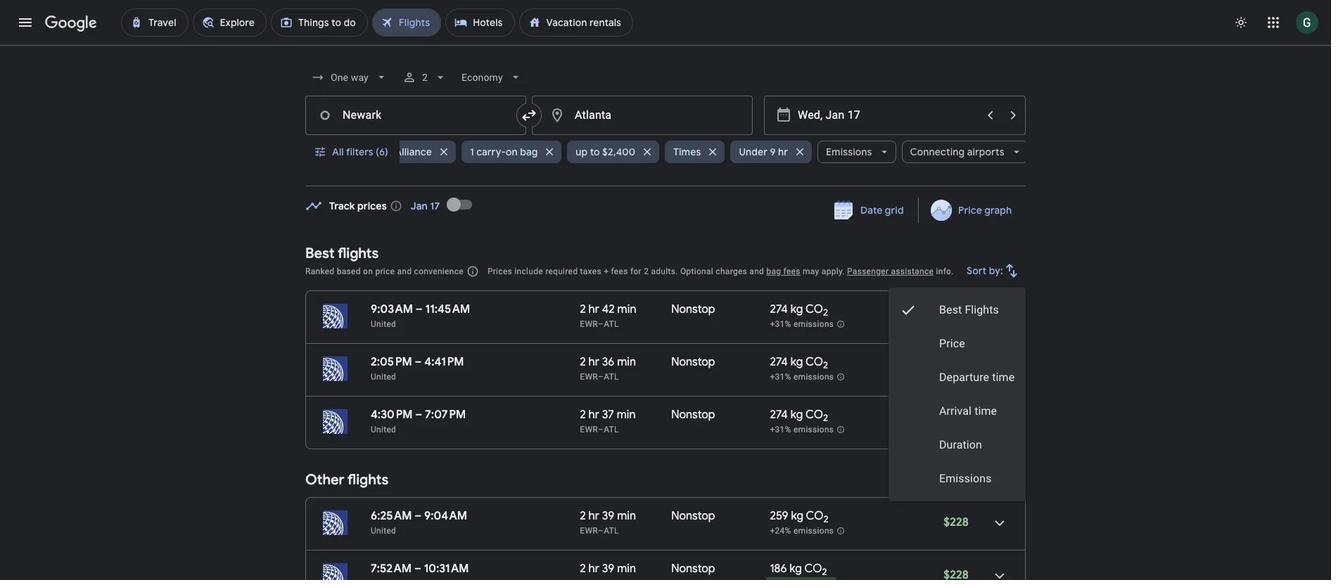 Task type: vqa. For each thing, say whether or not it's contained in the screenshot.
recommendations
no



Task type: locate. For each thing, give the bounding box(es) containing it.
star
[[374, 146, 393, 158]]

0 horizontal spatial on
[[363, 267, 373, 277]]

4:41 pm
[[425, 355, 464, 369]]

2 united from the top
[[371, 372, 396, 382]]

228 us dollars text field left flight details. leaves newark liberty international airport at 7:52 am on wednesday, january 17 and arrives at hartsfield-jackson atlanta international airport at 10:31 am on wednesday, january 17. icon
[[944, 569, 969, 581]]

emissions down "departure" text box
[[826, 146, 872, 158]]

3 nonstop from the top
[[672, 408, 715, 422]]

2 button
[[397, 61, 453, 94]]

leaves newark liberty international airport at 7:52 am on wednesday, january 17 and arrives at hartsfield-jackson atlanta international airport at 10:31 am on wednesday, january 17. element
[[371, 562, 469, 576]]

atl down 42
[[604, 319, 619, 329]]

find the best price region
[[305, 188, 1026, 234]]

None search field
[[305, 61, 1029, 186]]

2 emissions from the top
[[794, 372, 834, 382]]

2 vertical spatial 274 kg co 2
[[770, 408, 828, 424]]

emissions down the duration
[[939, 472, 992, 486]]

274 kg co 2 for 2 hr 36 min
[[770, 355, 828, 372]]

3 nonstop flight. element from the top
[[672, 408, 715, 424]]

1 $228 from the top
[[944, 309, 969, 323]]

united for 6:25 am
[[371, 526, 396, 536]]

0 horizontal spatial best
[[305, 245, 335, 262]]

apply.
[[822, 267, 845, 277]]

total duration 2 hr 39 min. element up 2 hr 39 min
[[580, 509, 672, 526]]

$228
[[944, 309, 969, 323], [944, 362, 969, 376], [944, 414, 969, 429], [944, 516, 969, 530]]

1 fees from the left
[[611, 267, 628, 277]]

ewr
[[580, 319, 598, 329], [580, 372, 598, 382], [580, 425, 598, 435], [580, 526, 598, 536]]

2 inside the 186 kg co 2
[[822, 567, 827, 579]]

on for based
[[363, 267, 373, 277]]

$228 for 2 hr 37 min
[[944, 414, 969, 429]]

best left flights
[[939, 303, 962, 317]]

1 vertical spatial 228 us dollars text field
[[944, 516, 969, 530]]

1 vertical spatial 39
[[602, 562, 615, 576]]

1 vertical spatial +31% emissions
[[770, 372, 834, 382]]

on right 1
[[506, 146, 518, 158]]

arrival time
[[939, 405, 997, 418]]

0 vertical spatial flights
[[338, 245, 379, 262]]

1 vertical spatial time
[[975, 405, 997, 418]]

3 emissions from the top
[[794, 425, 834, 435]]

3 $228 from the top
[[944, 414, 969, 429]]

0 vertical spatial time
[[992, 371, 1015, 384]]

emissions
[[826, 146, 872, 158], [939, 472, 992, 486]]

swap origin and destination. image
[[521, 107, 538, 124]]

– left arrival time: 4:41 pm. 'text field'
[[415, 355, 422, 369]]

on
[[506, 146, 518, 158], [363, 267, 373, 277]]

+31% emissions for 2 hr 37 min
[[770, 425, 834, 435]]

Departure time: 4:30 PM. text field
[[371, 408, 413, 422]]

ewr down total duration 2 hr 42 min. element
[[580, 319, 598, 329]]

10:31 am
[[424, 562, 469, 576]]

bag down swap origin and destination. icon
[[520, 146, 538, 158]]

prices include required taxes + fees for 2 adults. optional charges and bag fees may apply. passenger assistance
[[488, 267, 934, 277]]

$228 for 2 hr 36 min
[[944, 362, 969, 376]]

1 ewr from the top
[[580, 319, 598, 329]]

2 inside popup button
[[422, 72, 428, 83]]

nonstop flight. element for 2 hr 39 min
[[672, 509, 715, 526]]

total duration 2 hr 37 min. element
[[580, 408, 672, 424]]

2
[[422, 72, 428, 83], [644, 267, 649, 277], [580, 303, 586, 317], [823, 307, 828, 319], [580, 355, 586, 369], [823, 360, 828, 372], [580, 408, 586, 422], [823, 412, 828, 424], [580, 509, 586, 524], [824, 514, 829, 526], [580, 562, 586, 576], [822, 567, 827, 579]]

duration radio item
[[889, 429, 1026, 462]]

–
[[416, 303, 423, 317], [598, 319, 604, 329], [415, 355, 422, 369], [598, 372, 604, 382], [415, 408, 422, 422], [598, 425, 604, 435], [415, 509, 422, 524], [598, 526, 604, 536], [414, 562, 421, 576]]

2 ewr from the top
[[580, 372, 598, 382]]

+24%
[[770, 526, 791, 536]]

min inside '2 hr 42 min ewr – atl'
[[618, 303, 636, 317]]

all filters (6) button
[[305, 135, 400, 169]]

track prices
[[329, 200, 387, 213]]

2 +31% from the top
[[770, 372, 791, 382]]

9:04 am
[[424, 509, 467, 524]]

hr for 2 hr 42 min
[[589, 303, 599, 317]]

nonstop flight. element for 2 hr 37 min
[[672, 408, 715, 424]]

1 vertical spatial flights
[[347, 471, 389, 489]]

all
[[332, 146, 344, 158]]

1
[[470, 146, 474, 158]]

hr down 2 hr 39 min ewr – atl
[[589, 562, 599, 576]]

2 fees from the left
[[784, 267, 801, 277]]

9:03 am – 11:45 am united
[[371, 303, 470, 329]]

total duration 2 hr 39 min. element down 2 hr 39 min ewr – atl
[[580, 562, 672, 578]]

9:03 am
[[371, 303, 413, 317]]

time
[[992, 371, 1015, 384], [975, 405, 997, 418]]

(6)
[[376, 146, 388, 158]]

kg inside the 259 kg co 2
[[791, 509, 804, 524]]

Arrival time: 10:31 AM. text field
[[424, 562, 469, 576]]

kg inside the 186 kg co 2
[[790, 562, 802, 576]]

kg for 2 hr 36 min
[[791, 355, 803, 369]]

and right 'charges'
[[750, 267, 764, 277]]

emissions for 2 hr 39 min
[[794, 526, 834, 536]]

on inside popup button
[[506, 146, 518, 158]]

hr inside 2 hr 36 min ewr – atl
[[589, 355, 599, 369]]

emissions
[[794, 320, 834, 329], [794, 372, 834, 382], [794, 425, 834, 435], [794, 526, 834, 536]]

None text field
[[305, 96, 526, 135], [532, 96, 753, 135], [305, 96, 526, 135], [532, 96, 753, 135]]

min for 2 hr 39 min
[[617, 509, 636, 524]]

best flights
[[939, 303, 999, 317]]

2 hr 37 min ewr – atl
[[580, 408, 636, 435]]

leaves newark liberty international airport at 6:25 am on wednesday, january 17 and arrives at hartsfield-jackson atlanta international airport at 9:04 am on wednesday, january 17. element
[[371, 509, 467, 524]]

1 274 kg co 2 from the top
[[770, 303, 828, 319]]

2 $228 from the top
[[944, 362, 969, 376]]

0 vertical spatial on
[[506, 146, 518, 158]]

filters
[[346, 146, 373, 158]]

– inside 2 hr 36 min ewr – atl
[[598, 372, 604, 382]]

arrival
[[939, 405, 972, 418]]

2 vertical spatial +31% emissions
[[770, 425, 834, 435]]

1 horizontal spatial emissions
[[939, 472, 992, 486]]

1 nonstop flight. element from the top
[[672, 303, 715, 319]]

united down 9:03 am text field
[[371, 319, 396, 329]]

ewr inside 2 hr 39 min ewr – atl
[[580, 526, 598, 536]]

learn more about tracked prices image
[[390, 200, 402, 213]]

1 +31% from the top
[[770, 320, 791, 329]]

– up 2 hr 39 min
[[598, 526, 604, 536]]

time right arrival
[[975, 405, 997, 418]]

price inside price graph 'button'
[[958, 204, 982, 217]]

0 vertical spatial +31% emissions
[[770, 320, 834, 329]]

nonstop
[[672, 303, 715, 317], [672, 355, 715, 369], [672, 408, 715, 422], [672, 509, 715, 524], [672, 562, 715, 576]]

1 vertical spatial price
[[939, 337, 965, 350]]

2 274 kg co 2 from the top
[[770, 355, 828, 372]]

39 up 2 hr 39 min
[[602, 509, 615, 524]]

3 274 from the top
[[770, 408, 788, 422]]

0 vertical spatial best
[[305, 245, 335, 262]]

39 down 2 hr 39 min ewr – atl
[[602, 562, 615, 576]]

39 inside 2 hr 39 min ewr – atl
[[602, 509, 615, 524]]

– down 42
[[598, 319, 604, 329]]

2 nonstop from the top
[[672, 355, 715, 369]]

price inside price radio item
[[939, 337, 965, 350]]

min right 37
[[617, 408, 636, 422]]

0 horizontal spatial emissions
[[826, 146, 872, 158]]

min inside 2 hr 39 min ewr – atl
[[617, 509, 636, 524]]

for
[[630, 267, 642, 277]]

taxes
[[580, 267, 602, 277]]

duration
[[939, 438, 982, 452]]

4 $228 from the top
[[944, 516, 969, 530]]

1 horizontal spatial best
[[939, 303, 962, 317]]

1 vertical spatial bag
[[767, 267, 781, 277]]

united inside 2:05 pm – 4:41 pm united
[[371, 372, 396, 382]]

0 vertical spatial 228 us dollars text field
[[944, 362, 969, 376]]

0 vertical spatial total duration 2 hr 39 min. element
[[580, 509, 672, 526]]

nonstop for 2 hr 42 min
[[672, 303, 715, 317]]

flights for best flights
[[338, 245, 379, 262]]

– right 9:03 am text field
[[416, 303, 423, 317]]

2 inside 2 hr 37 min ewr – atl
[[580, 408, 586, 422]]

3 274 kg co 2 from the top
[[770, 408, 828, 424]]

best
[[305, 245, 335, 262], [939, 303, 962, 317]]

+31% for 2 hr 42 min
[[770, 320, 791, 329]]

1 228 us dollars text field from the top
[[944, 362, 969, 376]]

– down 36
[[598, 372, 604, 382]]

flights
[[338, 245, 379, 262], [347, 471, 389, 489]]

best flights
[[305, 245, 379, 262]]

and right "price" at the left top of page
[[397, 267, 412, 277]]

3 united from the top
[[371, 425, 396, 435]]

186 kg co 2
[[770, 562, 827, 579]]

date grid
[[861, 204, 904, 217]]

4 ewr from the top
[[580, 526, 598, 536]]

hr for 2 hr 36 min
[[589, 355, 599, 369]]

1 vertical spatial 274
[[770, 355, 788, 369]]

optional
[[680, 267, 714, 277]]

2:05 pm
[[371, 355, 412, 369]]

259
[[770, 509, 789, 524]]

all filters (6)
[[332, 146, 388, 158]]

atl down 37
[[604, 425, 619, 435]]

hr left 42
[[589, 303, 599, 317]]

flight details. leaves newark liberty international airport at 6:25 am on wednesday, january 17 and arrives at hartsfield-jackson atlanta international airport at 9:04 am on wednesday, january 17. image
[[983, 507, 1017, 540]]

7:52 am – 10:31 am
[[371, 562, 469, 576]]

2 274 from the top
[[770, 355, 788, 369]]

nonstop flight. element
[[672, 303, 715, 319], [672, 355, 715, 372], [672, 408, 715, 424], [672, 509, 715, 526], [672, 562, 715, 578]]

assistance
[[891, 267, 934, 277]]

Arrival time: 9:04 AM. text field
[[424, 509, 467, 524]]

emissions button
[[818, 135, 896, 169]]

1 horizontal spatial on
[[506, 146, 518, 158]]

1 emissions from the top
[[794, 320, 834, 329]]

other
[[305, 471, 344, 489]]

228 us dollars text field down price radio item
[[944, 362, 969, 376]]

atl inside 2 hr 39 min ewr – atl
[[604, 526, 619, 536]]

– inside 2:05 pm – 4:41 pm united
[[415, 355, 422, 369]]

on left "price" at the left top of page
[[363, 267, 373, 277]]

nonstop for 2 hr 39 min
[[672, 509, 715, 524]]

2 vertical spatial 228 us dollars text field
[[944, 569, 969, 581]]

1 atl from the top
[[604, 319, 619, 329]]

hr
[[778, 146, 788, 158], [589, 303, 599, 317], [589, 355, 599, 369], [589, 408, 599, 422], [589, 509, 599, 524], [589, 562, 599, 576]]

atl for 42
[[604, 319, 619, 329]]

date grid button
[[824, 198, 915, 223]]

date
[[861, 204, 883, 217]]

airports
[[967, 146, 1005, 158]]

price graph button
[[922, 198, 1023, 223]]

jan
[[411, 200, 428, 213]]

hr inside 2 hr 37 min ewr – atl
[[589, 408, 599, 422]]

sort by: button
[[961, 254, 1026, 288]]

3 228 us dollars text field from the top
[[944, 569, 969, 581]]

1 united from the top
[[371, 319, 396, 329]]

1 vertical spatial emissions
[[939, 472, 992, 486]]

+31%
[[770, 320, 791, 329], [770, 372, 791, 382], [770, 425, 791, 435]]

– right 6:25 am
[[415, 509, 422, 524]]

0 vertical spatial 274 kg co 2
[[770, 303, 828, 319]]

0 horizontal spatial and
[[397, 267, 412, 277]]

0 vertical spatial emissions
[[826, 146, 872, 158]]

Departure time: 9:03 AM. text field
[[371, 303, 413, 317]]

1 39 from the top
[[602, 509, 615, 524]]

1 horizontal spatial bag
[[767, 267, 781, 277]]

up
[[576, 146, 588, 158]]

atl up 2 hr 39 min
[[604, 526, 619, 536]]

price for price
[[939, 337, 965, 350]]

2 inside '2 hr 42 min ewr – atl'
[[580, 303, 586, 317]]

1 nonstop from the top
[[672, 303, 715, 317]]

4 united from the top
[[371, 526, 396, 536]]

price left graph
[[958, 204, 982, 217]]

united inside 4:30 pm – 7:07 pm united
[[371, 425, 396, 435]]

4 emissions from the top
[[794, 526, 834, 536]]

best up ranked
[[305, 245, 335, 262]]

nonstop for 2 hr 36 min
[[672, 355, 715, 369]]

Arrival time: 11:45 AM. text field
[[425, 303, 470, 317]]

4 nonstop from the top
[[672, 509, 715, 524]]

1 horizontal spatial and
[[750, 267, 764, 277]]

under 9 hr button
[[731, 135, 812, 169]]

2 hr 39 min ewr – atl
[[580, 509, 636, 536]]

1 274 from the top
[[770, 303, 788, 317]]

kg
[[791, 303, 803, 317], [791, 355, 803, 369], [791, 408, 803, 422], [791, 509, 804, 524], [790, 562, 802, 576]]

ewr inside 2 hr 37 min ewr – atl
[[580, 425, 598, 435]]

atl inside 2 hr 36 min ewr – atl
[[604, 372, 619, 382]]

fees right +
[[611, 267, 628, 277]]

time right departure
[[992, 371, 1015, 384]]

0 vertical spatial +31%
[[770, 320, 791, 329]]

united down the 4:30 pm text field
[[371, 425, 396, 435]]

2 atl from the top
[[604, 372, 619, 382]]

hr left 37
[[589, 408, 599, 422]]

ewr down total duration 2 hr 36 min. element
[[580, 372, 598, 382]]

0 vertical spatial 39
[[602, 509, 615, 524]]

ewr down total duration 2 hr 37 min. element
[[580, 425, 598, 435]]

17
[[430, 200, 440, 213]]

flights up based
[[338, 245, 379, 262]]

carry-
[[476, 146, 506, 158]]

3 ewr from the top
[[580, 425, 598, 435]]

united inside 6:25 am – 9:04 am united
[[371, 526, 396, 536]]

Departure time: 6:25 AM. text field
[[371, 509, 412, 524]]

hr for 2 hr 37 min
[[589, 408, 599, 422]]

– inside 2 hr 39 min ewr – atl
[[598, 526, 604, 536]]

main content
[[305, 188, 1026, 581]]

1 vertical spatial best
[[939, 303, 962, 317]]

alliance
[[395, 146, 432, 158]]

2 +31% emissions from the top
[[770, 372, 834, 382]]

min inside 2 hr 37 min ewr – atl
[[617, 408, 636, 422]]

atl inside 2 hr 37 min ewr – atl
[[604, 425, 619, 435]]

2 hr 36 min ewr – atl
[[580, 355, 636, 382]]

bag left may
[[767, 267, 781, 277]]

0 horizontal spatial bag
[[520, 146, 538, 158]]

best inside radio item
[[939, 303, 962, 317]]

1 carry-on bag button
[[462, 135, 562, 169]]

1 vertical spatial total duration 2 hr 39 min. element
[[580, 562, 672, 578]]

0 vertical spatial 274
[[770, 303, 788, 317]]

1 vertical spatial on
[[363, 267, 373, 277]]

min up 2 hr 39 min
[[617, 509, 636, 524]]

+31% emissions for 2 hr 36 min
[[770, 372, 834, 382]]

times
[[673, 146, 701, 158]]

hr inside 2 hr 39 min ewr – atl
[[589, 509, 599, 524]]

atl down 36
[[604, 372, 619, 382]]

price down $228 text field
[[939, 337, 965, 350]]

co inside the 259 kg co 2
[[806, 509, 824, 524]]

under
[[739, 146, 768, 158]]

0 horizontal spatial fees
[[611, 267, 628, 277]]

4 atl from the top
[[604, 526, 619, 536]]

1 horizontal spatial fees
[[784, 267, 801, 277]]

united inside 9:03 am – 11:45 am united
[[371, 319, 396, 329]]

– down 37
[[598, 425, 604, 435]]

min right 36
[[617, 355, 636, 369]]

min inside 2 hr 36 min ewr – atl
[[617, 355, 636, 369]]

274 kg co 2 for 2 hr 42 min
[[770, 303, 828, 319]]

7:07 pm
[[425, 408, 466, 422]]

3 +31% from the top
[[770, 425, 791, 435]]

flights for other flights
[[347, 471, 389, 489]]

None field
[[305, 65, 394, 90], [456, 65, 528, 90], [305, 65, 394, 90], [456, 65, 528, 90]]

274
[[770, 303, 788, 317], [770, 355, 788, 369], [770, 408, 788, 422]]

loading results progress bar
[[0, 45, 1331, 48]]

total duration 2 hr 39 min. element
[[580, 509, 672, 526], [580, 562, 672, 578]]

5 nonstop flight. element from the top
[[672, 562, 715, 578]]

1 vertical spatial 274 kg co 2
[[770, 355, 828, 372]]

main content containing best flights
[[305, 188, 1026, 581]]

3 +31% emissions from the top
[[770, 425, 834, 435]]

min
[[618, 303, 636, 317], [617, 355, 636, 369], [617, 408, 636, 422], [617, 509, 636, 524], [617, 562, 636, 576]]

1 +31% emissions from the top
[[770, 320, 834, 329]]

2 vertical spatial 274
[[770, 408, 788, 422]]

nonstop for 2 hr 37 min
[[672, 408, 715, 422]]

Departure time: 7:52 AM. text field
[[371, 562, 412, 576]]

ewr inside 2 hr 36 min ewr – atl
[[580, 372, 598, 382]]

connecting airports button
[[902, 135, 1029, 169]]

hr up 2 hr 39 min
[[589, 509, 599, 524]]

other flights
[[305, 471, 389, 489]]

1 vertical spatial +31%
[[770, 372, 791, 382]]

united down 2:05 pm 'text box'
[[371, 372, 396, 382]]

– left 7:07 pm text field
[[415, 408, 422, 422]]

4 nonstop flight. element from the top
[[672, 509, 715, 526]]

fees left may
[[784, 267, 801, 277]]

+31% emissions
[[770, 320, 834, 329], [770, 372, 834, 382], [770, 425, 834, 435]]

atl inside '2 hr 42 min ewr – atl'
[[604, 319, 619, 329]]

hr right the 9
[[778, 146, 788, 158]]

best flights radio item
[[889, 293, 1026, 327]]

min down 2 hr 39 min ewr – atl
[[617, 562, 636, 576]]

hr inside '2 hr 42 min ewr – atl'
[[589, 303, 599, 317]]

3 atl from the top
[[604, 425, 619, 435]]

5 nonstop from the top
[[672, 562, 715, 576]]

leaves newark liberty international airport at 2:05 pm on wednesday, january 17 and arrives at hartsfield-jackson atlanta international airport at 4:41 pm on wednesday, january 17. element
[[371, 355, 464, 369]]

+31% for 2 hr 37 min
[[770, 425, 791, 435]]

flights
[[965, 303, 999, 317]]

united down departure time: 6:25 am. text field
[[371, 526, 396, 536]]

228 us dollars text field left flight details. leaves newark liberty international airport at 6:25 am on wednesday, january 17 and arrives at hartsfield-jackson atlanta international airport at 9:04 am on wednesday, january 17. image
[[944, 516, 969, 530]]

– inside 2 hr 37 min ewr – atl
[[598, 425, 604, 435]]

Arrival time: 4:41 PM. text field
[[425, 355, 464, 369]]

hr for 2 hr 39 min
[[589, 509, 599, 524]]

hr left 36
[[589, 355, 599, 369]]

274 for 2 hr 42 min
[[770, 303, 788, 317]]

– inside 6:25 am – 9:04 am united
[[415, 509, 422, 524]]

0 vertical spatial bag
[[520, 146, 538, 158]]

228 US dollars text field
[[944, 362, 969, 376], [944, 516, 969, 530], [944, 569, 969, 581]]

flights right other
[[347, 471, 389, 489]]

min right 42
[[618, 303, 636, 317]]

ewr inside '2 hr 42 min ewr – atl'
[[580, 319, 598, 329]]

ewr up 2 hr 39 min
[[580, 526, 598, 536]]

atl
[[604, 319, 619, 329], [604, 372, 619, 382], [604, 425, 619, 435], [604, 526, 619, 536]]

$2,400
[[602, 146, 635, 158]]

2 nonstop flight. element from the top
[[672, 355, 715, 372]]

2 39 from the top
[[602, 562, 615, 576]]

kg for 2 hr 39 min
[[791, 509, 804, 524]]

0 vertical spatial price
[[958, 204, 982, 217]]

flight details. leaves newark liberty international airport at 7:52 am on wednesday, january 17 and arrives at hartsfield-jackson atlanta international airport at 10:31 am on wednesday, january 17. image
[[983, 559, 1017, 581]]

2 vertical spatial +31%
[[770, 425, 791, 435]]



Task type: describe. For each thing, give the bounding box(es) containing it.
passenger assistance button
[[847, 267, 934, 277]]

9
[[770, 146, 776, 158]]

1 and from the left
[[397, 267, 412, 277]]

ranked based on price and convenience
[[305, 267, 464, 277]]

2 inside 2 hr 39 min ewr – atl
[[580, 509, 586, 524]]

259 kg co 2
[[770, 509, 829, 526]]

ewr for 2 hr 42 min
[[580, 319, 598, 329]]

ewr for 2 hr 39 min
[[580, 526, 598, 536]]

2:05 pm – 4:41 pm united
[[371, 355, 464, 382]]

11:45 am
[[425, 303, 470, 317]]

leaves newark liberty international airport at 9:03 am on wednesday, january 17 and arrives at hartsfield-jackson atlanta international airport at 11:45 am on wednesday, january 17. element
[[371, 303, 470, 317]]

times button
[[665, 135, 725, 169]]

connecting
[[910, 146, 965, 158]]

1 total duration 2 hr 39 min. element from the top
[[580, 509, 672, 526]]

up to $2,400
[[576, 146, 635, 158]]

based
[[337, 267, 361, 277]]

ewr for 2 hr 37 min
[[580, 425, 598, 435]]

change appearance image
[[1224, 6, 1258, 39]]

co for 2 hr 37 min
[[806, 408, 823, 422]]

2 total duration 2 hr 39 min. element from the top
[[580, 562, 672, 578]]

track
[[329, 200, 355, 213]]

emissions inside 'popup button'
[[826, 146, 872, 158]]

price radio item
[[889, 327, 1026, 361]]

by:
[[989, 265, 1003, 277]]

up to $2,400 button
[[567, 135, 659, 169]]

hr inside popup button
[[778, 146, 788, 158]]

emissions for 2 hr 42 min
[[794, 320, 834, 329]]

bag inside popup button
[[520, 146, 538, 158]]

select your sort order. menu
[[889, 288, 1026, 502]]

min for 2 hr 37 min
[[617, 408, 636, 422]]

nonstop flight. element for 2 hr 42 min
[[672, 303, 715, 319]]

min for 2 hr 36 min
[[617, 355, 636, 369]]

37
[[602, 408, 614, 422]]

kg for 2 hr 42 min
[[791, 303, 803, 317]]

total duration 2 hr 42 min. element
[[580, 303, 672, 319]]

228 us dollars text field for 274
[[944, 362, 969, 376]]

total duration 2 hr 36 min. element
[[580, 355, 672, 372]]

228 US dollars text field
[[944, 414, 969, 429]]

42
[[602, 303, 615, 317]]

atl for 37
[[604, 425, 619, 435]]

39 for 2 hr 39 min ewr – atl
[[602, 509, 615, 524]]

+
[[604, 267, 609, 277]]

grid
[[885, 204, 904, 217]]

2 228 us dollars text field from the top
[[944, 516, 969, 530]]

ewr for 2 hr 36 min
[[580, 372, 598, 382]]

leaves newark liberty international airport at 4:30 pm on wednesday, january 17 and arrives at hartsfield-jackson atlanta international airport at 7:07 pm on wednesday, january 17. element
[[371, 408, 466, 422]]

274 kg co 2 for 2 hr 37 min
[[770, 408, 828, 424]]

main menu image
[[17, 14, 34, 31]]

228 us dollars text field for 259
[[944, 569, 969, 581]]

co for 2 hr 42 min
[[806, 303, 823, 317]]

+24% emissions
[[770, 526, 834, 536]]

Departure time: 2:05 PM. text field
[[371, 355, 412, 369]]

price graph
[[958, 204, 1012, 217]]

2 hr 42 min ewr – atl
[[580, 303, 636, 329]]

2 inside 2 hr 36 min ewr – atl
[[580, 355, 586, 369]]

required
[[545, 267, 578, 277]]

36
[[602, 355, 615, 369]]

co inside the 186 kg co 2
[[805, 562, 822, 576]]

sort
[[967, 265, 987, 277]]

none search field containing all filters (6)
[[305, 61, 1029, 186]]

co for 2 hr 39 min
[[806, 509, 824, 524]]

228 US dollars text field
[[944, 309, 969, 323]]

price for price graph
[[958, 204, 982, 217]]

ranked
[[305, 267, 335, 277]]

passenger
[[847, 267, 889, 277]]

graph
[[984, 204, 1012, 217]]

connecting airports
[[910, 146, 1005, 158]]

learn more about ranking image
[[466, 265, 479, 278]]

4:30 pm – 7:07 pm united
[[371, 408, 466, 435]]

2 inside the 259 kg co 2
[[824, 514, 829, 526]]

2 hr 39 min
[[580, 562, 636, 576]]

departure
[[939, 371, 989, 384]]

on for carry-
[[506, 146, 518, 158]]

sort by:
[[967, 265, 1003, 277]]

to
[[590, 146, 600, 158]]

adults.
[[651, 267, 678, 277]]

prices
[[357, 200, 387, 213]]

best for best flights
[[939, 303, 962, 317]]

bag fees button
[[767, 267, 801, 277]]

emissions radio item
[[889, 462, 1026, 496]]

jan 17
[[411, 200, 440, 213]]

kg for 2 hr 37 min
[[791, 408, 803, 422]]

co for 2 hr 36 min
[[806, 355, 823, 369]]

274 for 2 hr 36 min
[[770, 355, 788, 369]]

departure time radio item
[[889, 361, 1026, 395]]

+31% for 2 hr 36 min
[[770, 372, 791, 382]]

– inside 9:03 am – 11:45 am united
[[416, 303, 423, 317]]

time for departure time
[[992, 371, 1015, 384]]

star alliance button
[[366, 135, 456, 169]]

united for 2:05 pm
[[371, 372, 396, 382]]

best for best flights
[[305, 245, 335, 262]]

– inside 4:30 pm – 7:07 pm united
[[415, 408, 422, 422]]

Arrival time: 7:07 PM. text field
[[425, 408, 466, 422]]

4:30 pm
[[371, 408, 413, 422]]

price
[[375, 267, 395, 277]]

1 carry-on bag
[[470, 146, 538, 158]]

arrival time radio item
[[889, 395, 1026, 429]]

6:25 am
[[371, 509, 412, 524]]

charges
[[716, 267, 747, 277]]

– inside '2 hr 42 min ewr – atl'
[[598, 319, 604, 329]]

time for arrival time
[[975, 405, 997, 418]]

Departure text field
[[798, 96, 978, 134]]

186
[[770, 562, 787, 576]]

min for 2 hr 42 min
[[618, 303, 636, 317]]

2 and from the left
[[750, 267, 764, 277]]

39 for 2 hr 39 min
[[602, 562, 615, 576]]

may
[[803, 267, 819, 277]]

7:52 am
[[371, 562, 412, 576]]

departure time
[[939, 371, 1015, 384]]

emissions inside radio item
[[939, 472, 992, 486]]

under 9 hr
[[739, 146, 788, 158]]

atl for 39
[[604, 526, 619, 536]]

$228 for 2 hr 42 min
[[944, 309, 969, 323]]

atl for 36
[[604, 372, 619, 382]]

include
[[515, 267, 543, 277]]

prices
[[488, 267, 512, 277]]

274 for 2 hr 37 min
[[770, 408, 788, 422]]

nonstop flight. element for 2 hr 36 min
[[672, 355, 715, 372]]

– right '7:52 am' text field
[[414, 562, 421, 576]]

$228 for 2 hr 39 min
[[944, 516, 969, 530]]

united for 4:30 pm
[[371, 425, 396, 435]]

emissions for 2 hr 36 min
[[794, 372, 834, 382]]

bag inside main content
[[767, 267, 781, 277]]

united for 9:03 am
[[371, 319, 396, 329]]

convenience
[[414, 267, 464, 277]]

+31% emissions for 2 hr 42 min
[[770, 320, 834, 329]]

emissions for 2 hr 37 min
[[794, 425, 834, 435]]



